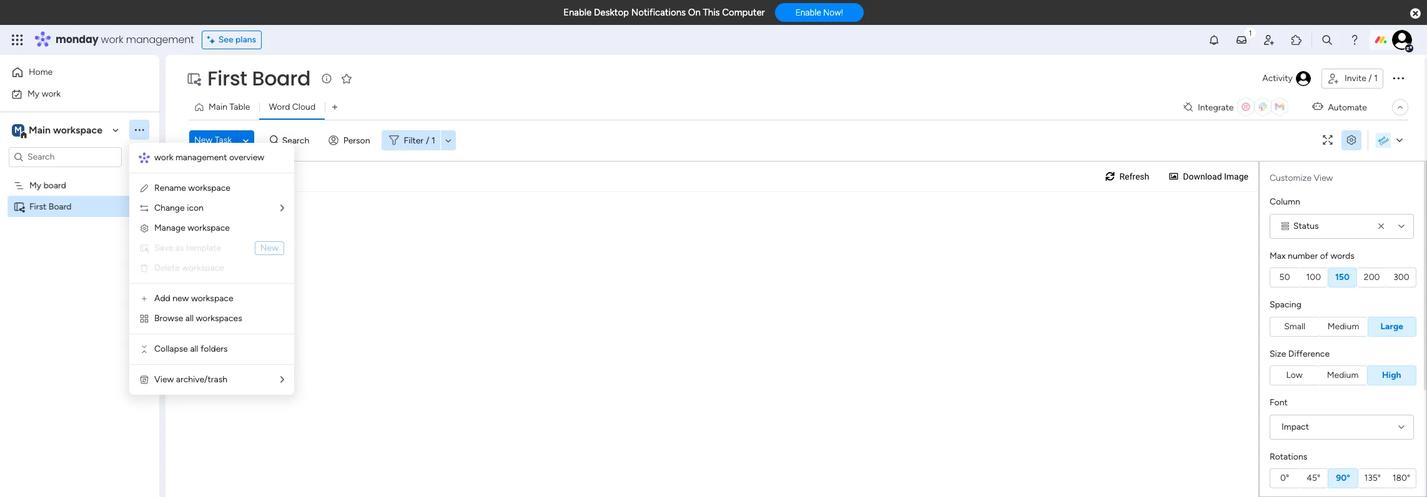 Task type: describe. For each thing, give the bounding box(es) containing it.
add new workspace image
[[139, 294, 149, 304]]

difference
[[1289, 349, 1330, 360]]

browse all workspaces
[[154, 314, 242, 324]]

rotations
[[1270, 452, 1308, 463]]

invite members image
[[1263, 34, 1276, 46]]

medium button for spacing
[[1320, 317, 1368, 337]]

medium button for size difference
[[1319, 366, 1367, 386]]

my board
[[29, 180, 66, 191]]

0 vertical spatial first
[[207, 64, 247, 92]]

all for collapse
[[190, 344, 198, 355]]

1 vertical spatial first board
[[29, 201, 72, 212]]

collapse
[[154, 344, 188, 355]]

small button
[[1270, 317, 1320, 337]]

board
[[44, 180, 66, 191]]

50
[[1280, 272, 1290, 283]]

task
[[215, 135, 232, 146]]

all for browse
[[185, 314, 194, 324]]

select product image
[[11, 34, 24, 46]]

150
[[1336, 272, 1350, 283]]

180° button
[[1387, 469, 1417, 489]]

list box containing my board
[[0, 172, 159, 386]]

dapulse integrations image
[[1184, 103, 1193, 112]]

word cloud
[[269, 102, 316, 112]]

spacing
[[1270, 300, 1302, 310]]

new task button
[[189, 131, 237, 151]]

settings image
[[1342, 136, 1362, 145]]

browse
[[154, 314, 183, 324]]

workspace image
[[12, 123, 24, 137]]

new
[[173, 294, 189, 304]]

desktop
[[594, 7, 629, 18]]

menu containing work management overview
[[129, 143, 294, 395]]

show board description image
[[319, 72, 334, 85]]

home button
[[7, 62, 134, 82]]

help image
[[1349, 34, 1361, 46]]

autopilot image
[[1313, 99, 1323, 115]]

integrate
[[1198, 102, 1234, 113]]

medium for size difference
[[1327, 370, 1359, 381]]

add view image
[[332, 103, 337, 112]]

1 image
[[1245, 26, 1256, 40]]

max
[[1270, 251, 1286, 261]]

work management overview
[[154, 152, 264, 163]]

workspace for rename workspace
[[188, 183, 231, 194]]

45° button
[[1300, 469, 1328, 489]]

add
[[154, 294, 170, 304]]

main table
[[209, 102, 250, 112]]

my work button
[[7, 84, 134, 104]]

change icon
[[154, 203, 204, 214]]

1 vertical spatial first
[[29, 201, 46, 212]]

low button
[[1270, 366, 1319, 386]]

high
[[1383, 370, 1402, 381]]

view archive/trash image
[[139, 375, 149, 385]]

collapse board header image
[[1396, 102, 1406, 112]]

workspace up workspaces
[[191, 294, 233, 304]]

1 horizontal spatial board
[[252, 64, 311, 92]]

table
[[230, 102, 250, 112]]

200 button
[[1357, 268, 1387, 288]]

1 horizontal spatial shareable board image
[[186, 71, 201, 86]]

max number of words
[[1270, 251, 1355, 261]]

archive/trash
[[176, 375, 227, 385]]

1 vertical spatial view
[[154, 375, 174, 385]]

work for monday
[[101, 32, 123, 47]]

jacob simon image
[[1393, 30, 1413, 50]]

new for new task
[[194, 135, 213, 146]]

invite
[[1345, 73, 1367, 84]]

workspace options image
[[133, 124, 146, 136]]

person
[[343, 135, 370, 146]]

0°
[[1281, 474, 1290, 484]]

main for main workspace
[[29, 124, 51, 136]]

Search in workspace field
[[26, 150, 104, 164]]

enable for enable desktop notifications on this computer
[[564, 7, 592, 18]]

0 horizontal spatial shareable board image
[[13, 201, 25, 213]]

arrow down image
[[441, 133, 456, 148]]

customize view
[[1270, 173, 1333, 184]]

collapse all folders
[[154, 344, 228, 355]]

135° button
[[1359, 469, 1387, 489]]

enable now!
[[796, 8, 843, 18]]

view archive/trash
[[154, 375, 227, 385]]

automate
[[1328, 102, 1368, 113]]

my for my board
[[29, 180, 41, 191]]

45°
[[1307, 474, 1321, 484]]

my work
[[27, 88, 61, 99]]

word
[[269, 102, 290, 112]]

1 horizontal spatial first board
[[207, 64, 311, 92]]

service icon image
[[139, 244, 149, 254]]

delete
[[154, 263, 180, 274]]

work inside menu
[[154, 152, 173, 163]]

delete workspace image
[[139, 264, 149, 274]]

90° button
[[1328, 469, 1359, 489]]

50 button
[[1270, 268, 1300, 288]]

filter
[[404, 135, 424, 146]]

as
[[175, 243, 184, 254]]

work for my
[[42, 88, 61, 99]]

large button
[[1368, 317, 1417, 337]]

new task
[[194, 135, 232, 146]]

manage workspace image
[[139, 224, 149, 234]]

home
[[29, 67, 53, 77]]

First Board field
[[204, 64, 314, 92]]

manage
[[154, 223, 185, 234]]

options image
[[1391, 70, 1406, 85]]

status
[[1294, 221, 1319, 231]]

activity
[[1263, 73, 1293, 84]]

on
[[688, 7, 701, 18]]

small
[[1285, 321, 1306, 332]]

monday
[[56, 32, 98, 47]]

delete workspace
[[154, 263, 224, 274]]

delete workspace menu item
[[139, 261, 284, 276]]

add to favorites image
[[341, 72, 353, 85]]

150 button
[[1328, 268, 1357, 288]]

new for new
[[260, 243, 279, 254]]

my for my work
[[27, 88, 39, 99]]



Task type: locate. For each thing, give the bounding box(es) containing it.
enable for enable now!
[[796, 8, 822, 18]]

view right customize on the top right of the page
[[1314, 173, 1333, 184]]

overview
[[229, 152, 264, 163]]

main left the table
[[209, 102, 227, 112]]

workspace
[[53, 124, 102, 136], [188, 183, 231, 194], [188, 223, 230, 234], [182, 263, 224, 274], [191, 294, 233, 304]]

angle down image
[[243, 136, 249, 145]]

enable desktop notifications on this computer
[[564, 7, 765, 18]]

2 vertical spatial work
[[154, 152, 173, 163]]

300 button
[[1387, 268, 1417, 288]]

200
[[1364, 272, 1380, 283]]

1 for filter / 1
[[432, 135, 435, 146]]

all left folders
[[190, 344, 198, 355]]

workspace selection element
[[12, 123, 104, 139]]

activity button
[[1258, 69, 1317, 89]]

template
[[186, 243, 221, 254]]

workspace for manage workspace
[[188, 223, 230, 234]]

1 vertical spatial management
[[175, 152, 227, 163]]

new up work management overview
[[194, 135, 213, 146]]

1 horizontal spatial new
[[260, 243, 279, 254]]

main for main table
[[209, 102, 227, 112]]

0 vertical spatial management
[[126, 32, 194, 47]]

menu item containing save as template
[[139, 241, 284, 256]]

/ inside button
[[1369, 73, 1372, 84]]

my inside list box
[[29, 180, 41, 191]]

1 horizontal spatial /
[[1369, 73, 1372, 84]]

Search field
[[279, 132, 317, 149]]

main inside main table button
[[209, 102, 227, 112]]

1 vertical spatial 1
[[432, 135, 435, 146]]

menu
[[129, 143, 294, 395]]

notifications
[[631, 7, 686, 18]]

board up the word
[[252, 64, 311, 92]]

main
[[209, 102, 227, 112], [29, 124, 51, 136]]

rename workspace image
[[139, 184, 149, 194]]

computer
[[722, 7, 765, 18]]

0 horizontal spatial view
[[154, 375, 174, 385]]

change
[[154, 203, 185, 214]]

90°
[[1336, 474, 1351, 484]]

1 horizontal spatial first
[[207, 64, 247, 92]]

medium up difference
[[1328, 321, 1360, 332]]

1
[[1375, 73, 1378, 84], [432, 135, 435, 146]]

enable
[[564, 7, 592, 18], [796, 8, 822, 18]]

0 vertical spatial my
[[27, 88, 39, 99]]

work inside button
[[42, 88, 61, 99]]

first up "main table"
[[207, 64, 247, 92]]

rename workspace
[[154, 183, 231, 194]]

new inside button
[[194, 135, 213, 146]]

manage workspace
[[154, 223, 230, 234]]

apps image
[[1291, 34, 1303, 46]]

list arrow image
[[281, 376, 284, 385]]

large
[[1381, 321, 1404, 332]]

1 vertical spatial new
[[260, 243, 279, 254]]

high button
[[1367, 366, 1417, 386]]

browse all workspaces image
[[139, 314, 149, 324]]

size difference
[[1270, 349, 1330, 360]]

new
[[194, 135, 213, 146], [260, 243, 279, 254]]

board inside list box
[[49, 201, 72, 212]]

0 vertical spatial medium
[[1328, 321, 1360, 332]]

v2 search image
[[270, 134, 279, 148]]

1 vertical spatial medium
[[1327, 370, 1359, 381]]

all
[[185, 314, 194, 324], [190, 344, 198, 355]]

enable left desktop on the left of page
[[564, 7, 592, 18]]

view
[[1314, 173, 1333, 184], [154, 375, 174, 385]]

1 for invite / 1
[[1375, 73, 1378, 84]]

1 vertical spatial main
[[29, 124, 51, 136]]

new up "delete workspace" menu item
[[260, 243, 279, 254]]

dapulse close image
[[1411, 7, 1421, 20]]

enable now! button
[[775, 3, 864, 22]]

my down home
[[27, 88, 39, 99]]

my left the board
[[29, 180, 41, 191]]

number
[[1288, 251, 1318, 261]]

rename
[[154, 183, 186, 194]]

change icon image
[[139, 204, 149, 214]]

notifications image
[[1208, 34, 1221, 46]]

add new workspace
[[154, 294, 233, 304]]

list arrow image
[[281, 204, 284, 213]]

180°
[[1393, 474, 1411, 484]]

see
[[218, 34, 233, 45]]

collapse all folders image
[[139, 345, 149, 355]]

medium button down difference
[[1319, 366, 1367, 386]]

main table button
[[189, 97, 260, 117]]

person button
[[323, 131, 378, 151]]

words
[[1331, 251, 1355, 261]]

workspace up icon at the left of the page
[[188, 183, 231, 194]]

filter / 1
[[404, 135, 435, 146]]

save as template
[[154, 243, 221, 254]]

customize
[[1270, 173, 1312, 184]]

work right monday
[[101, 32, 123, 47]]

option
[[0, 174, 159, 177]]

word cloud button
[[260, 97, 325, 117]]

135°
[[1365, 474, 1381, 484]]

0 vertical spatial board
[[252, 64, 311, 92]]

monday work management
[[56, 32, 194, 47]]

low
[[1287, 370, 1303, 381]]

1 horizontal spatial enable
[[796, 8, 822, 18]]

medium
[[1328, 321, 1360, 332], [1327, 370, 1359, 381]]

1 horizontal spatial work
[[101, 32, 123, 47]]

0 vertical spatial medium button
[[1320, 317, 1368, 337]]

0 horizontal spatial 1
[[432, 135, 435, 146]]

/ right "invite"
[[1369, 73, 1372, 84]]

workspaces
[[196, 314, 242, 324]]

main workspace
[[29, 124, 102, 136]]

0 horizontal spatial first board
[[29, 201, 72, 212]]

0 vertical spatial main
[[209, 102, 227, 112]]

main inside workspace selection element
[[29, 124, 51, 136]]

workspace inside menu item
[[182, 263, 224, 274]]

workspace for main workspace
[[53, 124, 102, 136]]

1 vertical spatial shareable board image
[[13, 201, 25, 213]]

of
[[1320, 251, 1329, 261]]

workspace up search in workspace field
[[53, 124, 102, 136]]

1 left arrow down icon in the left of the page
[[432, 135, 435, 146]]

view right view archive/trash icon at the bottom left
[[154, 375, 174, 385]]

my
[[27, 88, 39, 99], [29, 180, 41, 191]]

all down add new workspace
[[185, 314, 194, 324]]

0 horizontal spatial board
[[49, 201, 72, 212]]

plans
[[236, 34, 256, 45]]

1 right "invite"
[[1375, 73, 1378, 84]]

1 vertical spatial my
[[29, 180, 41, 191]]

first down my board
[[29, 201, 46, 212]]

medium down difference
[[1327, 370, 1359, 381]]

search everything image
[[1321, 34, 1334, 46]]

0 vertical spatial work
[[101, 32, 123, 47]]

column
[[1270, 197, 1301, 207]]

v2 status outline image
[[1282, 222, 1289, 231]]

work up rename
[[154, 152, 173, 163]]

this
[[703, 7, 720, 18]]

1 vertical spatial board
[[49, 201, 72, 212]]

0 horizontal spatial first
[[29, 201, 46, 212]]

main right workspace icon
[[29, 124, 51, 136]]

/
[[1369, 73, 1372, 84], [426, 135, 430, 146]]

workspace down template
[[182, 263, 224, 274]]

/ for filter
[[426, 135, 430, 146]]

menu item
[[139, 241, 284, 256]]

shareable board image
[[186, 71, 201, 86], [13, 201, 25, 213]]

see plans button
[[202, 31, 262, 49]]

0 horizontal spatial enable
[[564, 7, 592, 18]]

0 vertical spatial all
[[185, 314, 194, 324]]

first board up the table
[[207, 64, 311, 92]]

work down home
[[42, 88, 61, 99]]

0 vertical spatial 1
[[1375, 73, 1378, 84]]

0 horizontal spatial main
[[29, 124, 51, 136]]

0 vertical spatial shareable board image
[[186, 71, 201, 86]]

1 horizontal spatial 1
[[1375, 73, 1378, 84]]

1 inside invite / 1 button
[[1375, 73, 1378, 84]]

1 vertical spatial all
[[190, 344, 198, 355]]

1 vertical spatial medium button
[[1319, 366, 1367, 386]]

inbox image
[[1236, 34, 1248, 46]]

medium button up difference
[[1320, 317, 1368, 337]]

100
[[1307, 272, 1321, 283]]

1 horizontal spatial view
[[1314, 173, 1333, 184]]

medium button
[[1320, 317, 1368, 337], [1319, 366, 1367, 386]]

/ for invite
[[1369, 73, 1372, 84]]

0 vertical spatial view
[[1314, 173, 1333, 184]]

my inside the 'my work' button
[[27, 88, 39, 99]]

first board down my board
[[29, 201, 72, 212]]

0 vertical spatial new
[[194, 135, 213, 146]]

1 horizontal spatial main
[[209, 102, 227, 112]]

/ right filter
[[426, 135, 430, 146]]

enable left now!
[[796, 8, 822, 18]]

enable inside button
[[796, 8, 822, 18]]

100 button
[[1300, 268, 1328, 288]]

invite / 1 button
[[1322, 69, 1384, 89]]

size
[[1270, 349, 1287, 360]]

invite / 1
[[1345, 73, 1378, 84]]

font
[[1270, 398, 1288, 409]]

folders
[[201, 344, 228, 355]]

board down the board
[[49, 201, 72, 212]]

list box
[[0, 172, 159, 386]]

now!
[[824, 8, 843, 18]]

0 vertical spatial /
[[1369, 73, 1372, 84]]

0 horizontal spatial new
[[194, 135, 213, 146]]

0 vertical spatial first board
[[207, 64, 311, 92]]

work
[[101, 32, 123, 47], [42, 88, 61, 99], [154, 152, 173, 163]]

medium for spacing
[[1328, 321, 1360, 332]]

management inside menu
[[175, 152, 227, 163]]

workspace for delete workspace
[[182, 263, 224, 274]]

m
[[14, 125, 22, 135]]

open full screen image
[[1318, 136, 1338, 145]]

2 horizontal spatial work
[[154, 152, 173, 163]]

1 vertical spatial work
[[42, 88, 61, 99]]

0 horizontal spatial /
[[426, 135, 430, 146]]

0 horizontal spatial work
[[42, 88, 61, 99]]

workspace up template
[[188, 223, 230, 234]]

1 vertical spatial /
[[426, 135, 430, 146]]



Task type: vqa. For each thing, say whether or not it's contained in the screenshot.
Variety
no



